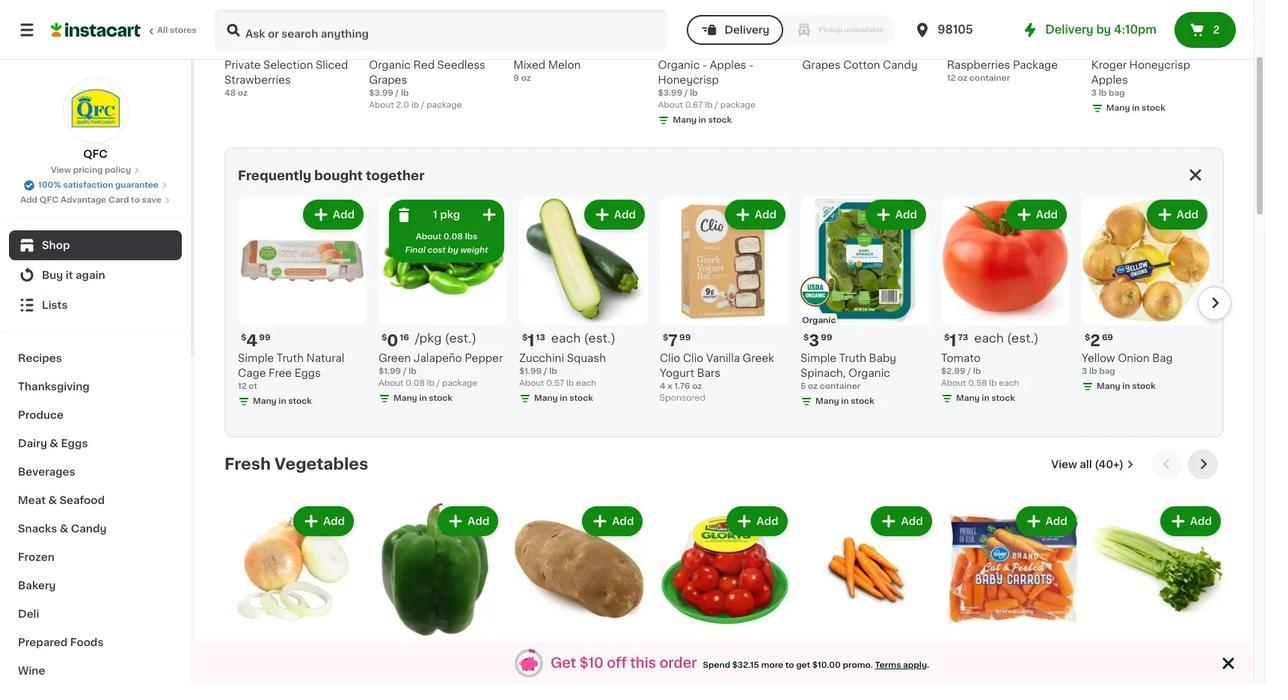 Task type: locate. For each thing, give the bounding box(es) containing it.
6
[[811, 40, 822, 55]]

$10.00
[[812, 661, 841, 669]]

deli link
[[9, 600, 182, 628]]

1 inside $ 1 31 each (est.)
[[233, 644, 240, 659]]

$1.31 each (estimated) element
[[224, 642, 357, 662]]

mixed melon 9 oz
[[513, 60, 581, 82]]

1 vertical spatial apples
[[1091, 75, 1128, 85]]

package
[[1013, 60, 1058, 70]]

lists
[[42, 300, 68, 310]]

/ up 2.0
[[395, 89, 399, 97]]

1 horizontal spatial /lb
[[1126, 643, 1142, 655]]

each right 0.58
[[999, 379, 1019, 388]]

1 horizontal spatial to
[[785, 661, 794, 669]]

simple
[[238, 353, 274, 364], [801, 353, 837, 364]]

lb right "0.57"
[[566, 379, 574, 388]]

$ inside $ 7 99
[[663, 334, 668, 342]]

/pkg up the organic - apples - honeycrisp $3.99 / lb about 0.67 lb / package
[[695, 39, 722, 51]]

apples for lb
[[1091, 75, 1128, 85]]

& right the dairy
[[50, 438, 58, 449]]

0 vertical spatial apples
[[710, 60, 746, 70]]

(est.) inside $1.11 each (estimated) element
[[576, 643, 608, 655]]

0
[[387, 333, 398, 349], [811, 644, 822, 659]]

2 simple from the left
[[801, 353, 837, 364]]

clio up 'yogurt'
[[660, 353, 680, 364]]

1 for $ 1 39
[[377, 644, 384, 659]]

0 horizontal spatial 12
[[238, 382, 247, 391]]

many down the yellow onion bag 3 lb bag
[[1097, 382, 1121, 391]]

frozen link
[[9, 543, 182, 572]]

candy inside the snacks & candy link
[[71, 524, 107, 534]]

$ 1 99 /lb
[[1094, 643, 1142, 659]]

/ down jalapeño
[[437, 379, 440, 388]]

4 up cage
[[246, 333, 258, 349]]

$ 4 99
[[241, 333, 271, 349]]

0 vertical spatial /lb
[[840, 39, 856, 51]]

clio up the 'bars'
[[683, 353, 704, 364]]

1 horizontal spatial 0
[[811, 644, 822, 659]]

0 vertical spatial 0.08
[[444, 233, 463, 241]]

$ 3 99 up naturesweet
[[661, 644, 690, 659]]

1 vertical spatial 9
[[513, 74, 519, 82]]

1 vertical spatial view
[[1051, 459, 1077, 470]]

1 horizontal spatial 9
[[513, 74, 519, 82]]

0 horizontal spatial /lb
[[840, 39, 856, 51]]

99 inside $ 7 99
[[679, 334, 691, 342]]

potato
[[553, 664, 588, 674]]

$ inside $ 1 73
[[944, 334, 950, 342]]

9 up 'private'
[[233, 40, 244, 55]]

apples inside kroger honeycrisp apples 3 lb bag
[[1091, 75, 1128, 85]]

oz right 48
[[238, 89, 248, 97]]

many in stock
[[1106, 104, 1165, 112], [673, 116, 732, 124], [1097, 382, 1156, 391], [394, 394, 453, 403], [534, 394, 593, 403], [956, 394, 1015, 403], [253, 397, 312, 406], [815, 397, 874, 406]]

qfc down 100%
[[39, 196, 59, 204]]

apples down $2.69 per package (estimated) 'element'
[[710, 60, 746, 70]]

produce link
[[9, 401, 182, 429]]

- down $2.69 per package (estimated) 'element'
[[749, 60, 754, 70]]

view left all
[[1051, 459, 1077, 470]]

(est.) inside the $0.16 per package (estimated) element
[[445, 332, 477, 344]]

yellow
[[1082, 353, 1115, 364]]

/pkg inside the $0.16 per package (estimated) element
[[415, 332, 442, 344]]

eggs up beverages link
[[61, 438, 88, 449]]

kroger
[[1091, 60, 1127, 70]]

7 inside product group
[[668, 333, 678, 349]]

2 button
[[1175, 12, 1236, 48]]

eggs
[[295, 368, 321, 379], [61, 438, 88, 449]]

naturesweet glorys® cherry tomatoes
[[658, 664, 770, 685]]

1 horizontal spatial grapes
[[802, 60, 841, 70]]

thanksgiving link
[[9, 373, 182, 401]]

/lb inside '$ 6 59 /lb'
[[840, 39, 856, 51]]

& for snacks
[[60, 524, 68, 534]]

$2.69 per package (estimated) element
[[658, 38, 790, 58]]

0 vertical spatial &
[[50, 438, 58, 449]]

weight
[[460, 246, 488, 254]]

1 vertical spatial container
[[820, 382, 861, 391]]

1 vertical spatial item carousel region
[[224, 450, 1224, 685]]

1 for $ 1 13
[[528, 333, 535, 349]]

(est.) up squash
[[584, 332, 616, 344]]

each (est.) inside $1.73 each (estimated) element
[[974, 332, 1039, 344]]

1 horizontal spatial 12
[[947, 74, 956, 82]]

2.0
[[396, 101, 409, 109]]

1 vertical spatial /pkg (est.)
[[415, 332, 477, 344]]

1 horizontal spatial view
[[1051, 459, 1077, 470]]

2 truth from the left
[[839, 353, 866, 364]]

0 vertical spatial container
[[970, 74, 1010, 82]]

/ inside zucchini squash $1.99 / lb about 0.57 lb each
[[544, 367, 547, 376]]

honeycrisp down 4:10pm
[[1129, 60, 1190, 70]]

$1.99
[[379, 367, 401, 376], [519, 367, 542, 376]]

1 horizontal spatial honeycrisp
[[1129, 60, 1190, 70]]

0 horizontal spatial apples
[[710, 60, 746, 70]]

qfc link
[[62, 78, 128, 162]]

& inside dairy & eggs "link"
[[50, 438, 58, 449]]

lb up "0.57"
[[549, 367, 557, 376]]

simple up cage
[[238, 353, 274, 364]]

grapes
[[802, 60, 841, 70], [369, 75, 407, 85]]

many down "0.57"
[[534, 394, 558, 403]]

1 - from the left
[[702, 60, 707, 70]]

(est.) inside $0.35 each (estimated) element
[[873, 643, 905, 655]]

satisfaction
[[63, 181, 113, 189]]

$ inside $ 7 98
[[372, 41, 377, 49]]

organic inside simple truth baby spinach, organic 5 oz container
[[848, 368, 890, 379]]

honeycrisp inside the organic - apples - honeycrisp $3.99 / lb about 0.67 lb / package
[[658, 75, 719, 85]]

0 vertical spatial 12
[[947, 74, 956, 82]]

3 down the yellow
[[1082, 367, 1087, 376]]

5
[[801, 382, 806, 391]]

$
[[227, 41, 233, 49], [372, 41, 377, 49], [516, 41, 522, 49], [661, 41, 666, 49], [805, 41, 811, 49], [241, 334, 246, 342], [382, 334, 387, 342], [522, 334, 528, 342], [663, 334, 668, 342], [804, 334, 809, 342], [944, 334, 950, 342], [1085, 334, 1090, 342], [227, 644, 233, 653], [372, 644, 377, 653], [516, 644, 522, 653], [661, 644, 666, 653], [805, 644, 811, 653], [950, 644, 955, 653], [1094, 644, 1100, 653]]

0 for each
[[811, 644, 822, 659]]

apply
[[903, 661, 927, 669]]

$ 1 39
[[372, 644, 397, 659]]

1 horizontal spatial -
[[749, 60, 754, 70]]

package inside green jalapeño pepper $1.99 / lb about 0.08 lb / package
[[442, 379, 477, 388]]

1 $3.99 from the left
[[369, 89, 393, 97]]

0 horizontal spatial delivery
[[725, 25, 770, 35]]

lb inside kroger honeycrisp apples 3 lb bag
[[1099, 89, 1107, 97]]

1 horizontal spatial $ 3 99
[[661, 644, 690, 659]]

1 horizontal spatial $3.99
[[658, 89, 682, 97]]

$ 1 13
[[522, 333, 545, 349]]

$ inside '$ 6 59 /lb'
[[805, 41, 811, 49]]

package right 0.67
[[720, 101, 756, 109]]

1 horizontal spatial 0.08
[[444, 233, 463, 241]]

lb down kroger
[[1099, 89, 1107, 97]]

add
[[20, 196, 37, 204], [333, 210, 355, 220], [614, 210, 636, 220], [755, 210, 777, 220], [895, 210, 917, 220], [1036, 210, 1058, 220], [1177, 210, 1199, 220], [323, 516, 345, 527], [468, 516, 490, 527], [612, 516, 634, 527], [757, 516, 779, 527], [901, 516, 923, 527], [1046, 516, 1067, 527], [1190, 516, 1212, 527]]

(est.) for zucchini squash
[[584, 332, 616, 344]]

about 0.08 lbs final cost by weight
[[405, 233, 488, 254]]

2 inside button
[[1213, 25, 1220, 35]]

grapes up 2.0
[[369, 75, 407, 85]]

1 vertical spatial $ 3 99
[[804, 333, 832, 349]]

each down squash
[[576, 379, 596, 388]]

0 horizontal spatial $1.99
[[379, 367, 401, 376]]

snacks & candy link
[[9, 515, 182, 543]]

1 $8.99 element from the left
[[947, 38, 1079, 58]]

0.08 left lbs on the left top of page
[[444, 233, 463, 241]]

/pkg (est.) up red
[[406, 39, 467, 51]]

off
[[607, 657, 627, 670]]

1 horizontal spatial delivery
[[1045, 24, 1094, 35]]

instacart logo image
[[51, 21, 141, 39]]

/pkg up red
[[406, 39, 432, 51]]

69 inside $ 2 69
[[1102, 334, 1113, 342]]

/
[[395, 89, 399, 97], [684, 89, 688, 97], [421, 101, 424, 109], [715, 101, 718, 109], [403, 367, 407, 376], [544, 367, 547, 376], [968, 367, 971, 376], [437, 379, 440, 388]]

1 vertical spatial 2
[[666, 40, 677, 55]]

$ inside $ 2 69
[[1085, 334, 1090, 342]]

3 down kroger
[[1091, 89, 1097, 97]]

1 horizontal spatial clio
[[683, 353, 704, 364]]

sponsored badge image
[[660, 394, 705, 403]]

many down kroger honeycrisp apples 3 lb bag
[[1106, 104, 1130, 112]]

stock
[[1142, 104, 1165, 112], [708, 116, 732, 124], [1132, 382, 1156, 391], [429, 394, 453, 403], [570, 394, 593, 403], [992, 394, 1015, 403], [288, 397, 312, 406], [851, 397, 874, 406]]

stores
[[170, 26, 197, 34]]

cherry
[[658, 679, 694, 685]]

thanksgiving
[[18, 382, 90, 392]]

& inside the snacks & candy link
[[60, 524, 68, 534]]

1 horizontal spatial $1.99
[[519, 367, 542, 376]]

bakery link
[[9, 572, 182, 600]]

naturesweet
[[658, 664, 726, 674]]

many down the spinach,
[[815, 397, 839, 406]]

11
[[530, 644, 538, 653]]

by left 4:10pm
[[1096, 24, 1111, 35]]

1 vertical spatial 12
[[238, 382, 247, 391]]

1 vertical spatial 69
[[1102, 334, 1113, 342]]

$ inside $ 0 35
[[805, 644, 811, 653]]

1 vertical spatial 4
[[660, 382, 666, 391]]

1 for $ 1 99
[[955, 644, 962, 659]]

2 vertical spatial 2
[[1090, 333, 1100, 349]]

in down the yellow onion bag 3 lb bag
[[1122, 382, 1130, 391]]

$ 3 99 up the spinach,
[[804, 333, 832, 349]]

98
[[388, 41, 400, 49]]

$1.99 down the green
[[379, 367, 401, 376]]

0 vertical spatial candy
[[883, 60, 918, 70]]

1 vertical spatial honeycrisp
[[658, 75, 719, 85]]

oz down "raspberries"
[[958, 74, 968, 82]]

(est.) up the organic - apples - honeycrisp $3.99 / lb about 0.67 lb / package
[[725, 39, 757, 51]]

spinach,
[[801, 368, 846, 379]]

69
[[678, 41, 689, 49], [1102, 334, 1113, 342]]

container inside simple truth baby spinach, organic 5 oz container
[[820, 382, 861, 391]]

stock down kroger honeycrisp apples 3 lb bag
[[1142, 104, 1165, 112]]

100% satisfaction guarantee
[[38, 181, 159, 189]]

cotton
[[843, 60, 880, 70]]

0 vertical spatial qfc
[[83, 149, 108, 159]]

oz inside clio clio vanilla greek yogurt bars 4 x 1.76 oz
[[692, 382, 702, 391]]

0 horizontal spatial clio
[[660, 353, 680, 364]]

$ 3 99 inside section
[[804, 333, 832, 349]]

in down 0.67
[[699, 116, 706, 124]]

0 horizontal spatial 4
[[246, 333, 258, 349]]

all stores link
[[51, 9, 198, 51]]

1 for $ 1 99 /lb
[[1100, 644, 1107, 659]]

1 for $ 1 11
[[522, 644, 529, 659]]

$8.99 element
[[947, 38, 1079, 58], [1091, 38, 1224, 58]]

apples for honeycrisp
[[710, 60, 746, 70]]

bag for yellow
[[1099, 367, 1115, 376]]

0 vertical spatial 9
[[233, 40, 244, 55]]

view pricing policy link
[[51, 165, 140, 177]]

0 vertical spatial /pkg (est.)
[[406, 39, 467, 51]]

0 horizontal spatial qfc
[[39, 196, 59, 204]]

(est.) for russet potato
[[576, 643, 608, 655]]

add button
[[304, 201, 362, 228], [586, 201, 643, 228], [726, 201, 784, 228], [867, 201, 925, 228], [1008, 201, 1065, 228], [1148, 201, 1206, 228], [295, 508, 352, 535], [439, 508, 497, 535], [584, 508, 641, 535], [728, 508, 786, 535], [873, 508, 930, 535], [1017, 508, 1075, 535], [1162, 508, 1219, 535]]

/ down zucchini
[[544, 367, 547, 376]]

1 horizontal spatial $8.99 element
[[1091, 38, 1224, 58]]

product group
[[238, 197, 367, 411], [379, 197, 507, 408], [519, 197, 648, 408], [660, 197, 789, 406], [801, 197, 929, 411], [941, 197, 1070, 408], [1082, 197, 1211, 396], [224, 504, 357, 685], [369, 504, 501, 677], [513, 504, 646, 685], [658, 504, 790, 685], [802, 504, 935, 685], [947, 504, 1079, 685], [1091, 504, 1224, 685]]

yellow onion bag 3 lb bag
[[1082, 353, 1173, 376]]

0 vertical spatial view
[[51, 166, 71, 174]]

0.08 inside green jalapeño pepper $1.99 / lb about 0.08 lb / package
[[406, 379, 425, 388]]

eggs down natural
[[295, 368, 321, 379]]

/pkg
[[406, 39, 432, 51], [695, 39, 722, 51], [415, 332, 442, 344]]

lb down jalapeño
[[427, 379, 435, 388]]

2 vertical spatial &
[[60, 524, 68, 534]]

to inside "get $10 off this order spend $32.15 more to get $10.00 promo. terms apply ."
[[785, 661, 794, 669]]

bag inside the yellow onion bag 3 lb bag
[[1099, 367, 1115, 376]]

$1.11 each (estimated) element
[[513, 642, 646, 662]]

1 truth from the left
[[277, 353, 304, 364]]

(est.) for green jalapeño pepper
[[445, 332, 477, 344]]

$ 9 99
[[227, 40, 257, 55]]

grapes down 6
[[802, 60, 841, 70]]

container down "raspberries"
[[970, 74, 1010, 82]]

3 for naturesweet glorys® cherry tomatoes
[[666, 644, 677, 659]]

russet
[[513, 664, 550, 674]]

0 horizontal spatial 0
[[387, 333, 398, 349]]

each (est.) for zucchini squash
[[551, 332, 616, 344]]

1 vertical spatial candy
[[71, 524, 107, 534]]

1 horizontal spatial 69
[[1102, 334, 1113, 342]]

qfc up view pricing policy link
[[83, 149, 108, 159]]

99 inside $ 4 99
[[259, 334, 271, 342]]

0 inside the $0.16 per package (estimated) element
[[387, 333, 398, 349]]

fresh vegetables
[[224, 456, 368, 472]]

& inside meat & seafood link
[[48, 495, 57, 506]]

container
[[970, 74, 1010, 82], [820, 382, 861, 391]]

squash
[[567, 353, 606, 364]]

(est.) up the tomato $2.99 / lb about 0.58 lb each
[[1007, 332, 1039, 344]]

1 vertical spatial by
[[448, 246, 458, 254]]

final
[[405, 246, 426, 254]]

honeycrisp inside kroger honeycrisp apples 3 lb bag
[[1129, 60, 1190, 70]]

1 horizontal spatial qfc
[[83, 149, 108, 159]]

2 $8.99 element from the left
[[1091, 38, 1224, 58]]

0 vertical spatial 2
[[1213, 25, 1220, 35]]

$ 1 31 each (est.)
[[227, 643, 321, 659]]

$3.99 down '$ 2 69 /pkg (est.)'
[[658, 89, 682, 97]]

about inside green jalapeño pepper $1.99 / lb about 0.08 lb / package
[[379, 379, 404, 388]]

delivery for delivery by 4:10pm
[[1045, 24, 1094, 35]]

99 for simple truth natural cage free eggs
[[259, 334, 271, 342]]

simple up the spinach,
[[801, 353, 837, 364]]

frequently bought together
[[238, 170, 425, 182]]

1 horizontal spatial by
[[1096, 24, 1111, 35]]

organic inside organic red seedless grapes $3.99 / lb about 2.0 lb / package
[[369, 60, 411, 70]]

0 horizontal spatial view
[[51, 166, 71, 174]]

organic down $ 7 98
[[369, 60, 411, 70]]

99 for private selection sliced strawberries
[[245, 41, 257, 49]]

bag inside kroger honeycrisp apples 3 lb bag
[[1109, 89, 1125, 97]]

1 horizontal spatial candy
[[883, 60, 918, 70]]

delivery up package
[[1045, 24, 1094, 35]]

1 inside $ 1 99 /lb
[[1100, 644, 1107, 659]]

& right snacks
[[60, 524, 68, 534]]

in down 0.58
[[982, 394, 990, 403]]

$0.16 per package (estimated) element
[[379, 332, 507, 351]]

3 up mixed
[[522, 40, 532, 55]]

simple inside simple truth baby spinach, organic 5 oz container
[[801, 353, 837, 364]]

truth for 3
[[839, 353, 866, 364]]

/lb inside $ 1 99 /lb
[[1126, 643, 1142, 655]]

1 horizontal spatial 2
[[1090, 333, 1100, 349]]

delivery up $2.69 per package (estimated) 'element'
[[725, 25, 770, 35]]

0 horizontal spatial container
[[820, 382, 861, 391]]

$ inside $ 1 13
[[522, 334, 528, 342]]

$ 3 99 for naturesweet glorys® cherry tomatoes
[[661, 644, 690, 659]]

mixed
[[513, 60, 545, 70]]

each
[[551, 332, 581, 344], [974, 332, 1004, 344], [576, 379, 596, 388], [999, 379, 1019, 388], [256, 643, 286, 655], [544, 643, 573, 655], [841, 643, 870, 655]]

view for view pricing policy
[[51, 166, 71, 174]]

truth left baby
[[839, 353, 866, 364]]

0 horizontal spatial simple
[[238, 353, 274, 364]]

oz inside private selection sliced strawberries 48 oz
[[238, 89, 248, 97]]

simple inside "simple truth natural cage free eggs 12 ct"
[[238, 353, 274, 364]]

section
[[217, 147, 1231, 438]]

2 for $ 2 69 /pkg (est.)
[[666, 40, 677, 55]]

0 vertical spatial bag
[[1109, 89, 1125, 97]]

1 horizontal spatial apples
[[1091, 75, 1128, 85]]

(est.) inside $7.98 per package (estimated) element
[[435, 39, 467, 51]]

0 horizontal spatial honeycrisp
[[658, 75, 719, 85]]

$ inside $ 9 99
[[227, 41, 233, 49]]

0 horizontal spatial 9
[[233, 40, 244, 55]]

view inside view pricing policy link
[[51, 166, 71, 174]]

1 horizontal spatial eggs
[[295, 368, 321, 379]]

0 horizontal spatial by
[[448, 246, 458, 254]]

0 horizontal spatial $ 3 99
[[516, 40, 545, 55]]

69 for $ 2 69 /pkg (est.)
[[678, 41, 689, 49]]

3 for simple truth baby spinach, organic
[[809, 333, 819, 349]]

many in stock down simple truth baby spinach, organic 5 oz container
[[815, 397, 874, 406]]

many in stock down 0.58
[[956, 394, 1015, 403]]

7 for $ 7 98
[[377, 40, 387, 55]]

2 for $ 2 69
[[1090, 333, 1100, 349]]

lb down the yellow
[[1089, 367, 1097, 376]]

0 horizontal spatial $8.99 element
[[947, 38, 1079, 58]]

1 vertical spatial 0.08
[[406, 379, 425, 388]]

9
[[233, 40, 244, 55], [513, 74, 519, 82]]

organic down baby
[[848, 368, 890, 379]]

2 horizontal spatial 2
[[1213, 25, 1220, 35]]

0 vertical spatial to
[[131, 196, 140, 204]]

each (est.) up 'promo.'
[[841, 643, 905, 655]]

1 vertical spatial grapes
[[369, 75, 407, 85]]

oz right '1.76'
[[692, 382, 702, 391]]

sliced
[[316, 60, 348, 70]]

each up 'get'
[[544, 643, 573, 655]]

0 vertical spatial 7
[[377, 40, 387, 55]]

each (est.) for tomato
[[974, 332, 1039, 344]]

1 vertical spatial to
[[785, 661, 794, 669]]

item carousel region
[[217, 191, 1231, 430], [224, 450, 1224, 685]]

organic - apples - honeycrisp $3.99 / lb about 0.67 lb / package
[[658, 60, 756, 109]]

1 horizontal spatial simple
[[801, 353, 837, 364]]

7 for $ 7 99
[[668, 333, 678, 349]]

by inside the about 0.08 lbs final cost by weight
[[448, 246, 458, 254]]

1 horizontal spatial container
[[970, 74, 1010, 82]]

each inside zucchini squash $1.99 / lb about 0.57 lb each
[[576, 379, 596, 388]]

1 simple from the left
[[238, 353, 274, 364]]

0 vertical spatial 0
[[387, 333, 398, 349]]

12 down "raspberries"
[[947, 74, 956, 82]]

to down guarantee
[[131, 196, 140, 204]]

again
[[76, 270, 105, 281]]

view inside view all (40+) popup button
[[1051, 459, 1077, 470]]

each (est.) up 'get'
[[544, 643, 608, 655]]

2
[[1213, 25, 1220, 35], [666, 40, 677, 55], [1090, 333, 1100, 349]]

glorys®
[[729, 664, 770, 674]]

(est.) inside $1.13 each (estimated) element
[[584, 332, 616, 344]]

0 horizontal spatial candy
[[71, 524, 107, 534]]

about down the green
[[379, 379, 404, 388]]

None search field
[[214, 9, 668, 51]]

container down the spinach,
[[820, 382, 861, 391]]

2 horizontal spatial $ 3 99
[[804, 333, 832, 349]]

0 left 16
[[387, 333, 398, 349]]

12 left ct
[[238, 382, 247, 391]]

99 for naturesweet glorys® cherry tomatoes
[[678, 644, 690, 653]]

policy
[[105, 166, 131, 174]]

98105
[[938, 24, 973, 35]]

4 inside clio clio vanilla greek yogurt bars 4 x 1.76 oz
[[660, 382, 666, 391]]

0 vertical spatial eggs
[[295, 368, 321, 379]]

0.08 inside the about 0.08 lbs final cost by weight
[[444, 233, 463, 241]]

1 vertical spatial 0
[[811, 644, 822, 659]]

1 vertical spatial &
[[48, 495, 57, 506]]

69 inside '$ 2 69 /pkg (est.)'
[[678, 41, 689, 49]]

1 $1.99 from the left
[[379, 367, 401, 376]]

organic down '$ 2 69 /pkg (est.)'
[[658, 60, 700, 70]]

2 $3.99 from the left
[[658, 89, 682, 97]]

0 horizontal spatial $3.99
[[369, 89, 393, 97]]

tomato
[[941, 353, 981, 364]]

2 inside product group
[[1090, 333, 1100, 349]]

/pkg (est.) inside the $0.16 per package (estimated) element
[[415, 332, 477, 344]]

/pkg (est.) up jalapeño
[[415, 332, 477, 344]]

view all (40+)
[[1051, 459, 1124, 470]]

0 horizontal spatial grapes
[[369, 75, 407, 85]]

0.08 down the green
[[406, 379, 425, 388]]

each (est.) inside $1.11 each (estimated) element
[[544, 643, 608, 655]]

get $10 off this order status
[[545, 656, 935, 671]]

(est.) up $10
[[576, 643, 608, 655]]

truth inside "simple truth natural cage free eggs 12 ct"
[[277, 353, 304, 364]]

0 horizontal spatial 69
[[678, 41, 689, 49]]

$ inside $ 1 11
[[516, 644, 522, 653]]

/pkg inside $7.98 per package (estimated) element
[[406, 39, 432, 51]]

0 horizontal spatial 2
[[666, 40, 677, 55]]

truth inside simple truth baby spinach, organic 5 oz container
[[839, 353, 866, 364]]

/pkg (est.) for 7
[[406, 39, 467, 51]]

0 vertical spatial 69
[[678, 41, 689, 49]]

0 horizontal spatial eggs
[[61, 438, 88, 449]]

3
[[522, 40, 532, 55], [1091, 89, 1097, 97], [809, 333, 819, 349], [1082, 367, 1087, 376], [666, 644, 677, 659]]

$1.99 inside green jalapeño pepper $1.99 / lb about 0.08 lb / package
[[379, 367, 401, 376]]

in
[[1132, 104, 1140, 112], [699, 116, 706, 124], [1122, 382, 1130, 391], [419, 394, 427, 403], [560, 394, 568, 403], [982, 394, 990, 403], [279, 397, 286, 406], [841, 397, 849, 406]]

get
[[551, 657, 576, 670]]

bag
[[1109, 89, 1125, 97], [1099, 367, 1115, 376]]

delivery inside the delivery by 4:10pm link
[[1045, 24, 1094, 35]]

$ 3 99 for mixed melon
[[516, 40, 545, 55]]

3 inside the yellow onion bag 3 lb bag
[[1082, 367, 1087, 376]]

tomato $2.99 / lb about 0.58 lb each
[[941, 353, 1019, 388]]

0 vertical spatial item carousel region
[[217, 191, 1231, 430]]

1 vertical spatial eggs
[[61, 438, 88, 449]]

honeycrisp
[[1129, 60, 1190, 70], [658, 75, 719, 85]]

1 vertical spatial 7
[[668, 333, 678, 349]]

apples down kroger
[[1091, 75, 1128, 85]]

$8.99 element down 4:10pm
[[1091, 38, 1224, 58]]

bag for kroger
[[1109, 89, 1125, 97]]

each (est.) for russet potato
[[544, 643, 608, 655]]

clio
[[660, 353, 680, 364], [683, 353, 704, 364]]

1 for $ 1 31 each (est.)
[[233, 644, 240, 659]]

2 $1.99 from the left
[[519, 367, 542, 376]]

/pkg up jalapeño
[[415, 332, 442, 344]]

12 inside "simple truth natural cage free eggs 12 ct"
[[238, 382, 247, 391]]

each (est.) inside $1.13 each (estimated) element
[[551, 332, 616, 344]]

eggs inside "simple truth natural cage free eggs 12 ct"
[[295, 368, 321, 379]]

delivery inside the delivery button
[[725, 25, 770, 35]]

apples inside the organic - apples - honeycrisp $3.99 / lb about 0.67 lb / package
[[710, 60, 746, 70]]

0 vertical spatial grapes
[[802, 60, 841, 70]]

0 horizontal spatial 0.08
[[406, 379, 425, 388]]

each (est.) inside $0.35 each (estimated) element
[[841, 643, 905, 655]]

item badge image
[[801, 277, 830, 307]]

1 horizontal spatial truth
[[839, 353, 866, 364]]

yogurt
[[660, 368, 694, 379]]

& for meat
[[48, 495, 57, 506]]

about inside the organic - apples - honeycrisp $3.99 / lb about 0.67 lb / package
[[658, 101, 683, 109]]

/pkg for 7
[[406, 39, 432, 51]]

0 inside $0.35 each (estimated) element
[[811, 644, 822, 659]]

package inside organic red seedless grapes $3.99 / lb about 2.0 lb / package
[[427, 101, 462, 109]]

0 horizontal spatial -
[[702, 60, 707, 70]]

many in stock down "0.57"
[[534, 394, 593, 403]]



Task type: describe. For each thing, give the bounding box(es) containing it.
bought
[[314, 170, 363, 182]]

99 for simple truth baby spinach, organic
[[821, 334, 832, 342]]

$6.59 per pound element
[[802, 38, 935, 58]]

$2.99
[[941, 367, 966, 376]]

/lb for 1
[[1126, 643, 1142, 655]]

$1.73 each (estimated) element
[[941, 332, 1070, 351]]

carrots
[[802, 664, 842, 674]]

69 for $ 2 69
[[1102, 334, 1113, 342]]

about inside the about 0.08 lbs final cost by weight
[[416, 233, 442, 241]]

3 inside kroger honeycrisp apples 3 lb bag
[[1091, 89, 1097, 97]]

stock down the organic - apples - honeycrisp $3.99 / lb about 0.67 lb / package
[[708, 116, 732, 124]]

many down ct
[[253, 397, 277, 406]]

promo.
[[843, 661, 873, 669]]

private selection sliced strawberries 48 oz
[[224, 60, 348, 97]]

private
[[224, 60, 261, 70]]

/ up 0.67
[[684, 89, 688, 97]]

delivery by 4:10pm
[[1045, 24, 1157, 35]]

lbs
[[465, 233, 478, 241]]

stock down green jalapeño pepper $1.99 / lb about 0.08 lb / package
[[429, 394, 453, 403]]

(est.) inside $ 1 31 each (est.)
[[289, 643, 321, 655]]

about inside the tomato $2.99 / lb about 0.58 lb each
[[941, 379, 966, 388]]

guarantee
[[115, 181, 159, 189]]

$ inside $ 1 99
[[950, 644, 955, 653]]

product group containing 4
[[238, 197, 367, 411]]

truth for 4
[[277, 353, 304, 364]]

stock down "simple truth natural cage free eggs 12 ct" on the bottom of the page
[[288, 397, 312, 406]]

beverages link
[[9, 458, 182, 486]]

$32.15
[[732, 661, 759, 669]]

simple for 3
[[801, 353, 837, 364]]

$ inside $ 4 99
[[241, 334, 246, 342]]

in down "0.57"
[[560, 394, 568, 403]]

oz inside raspberries package 12 oz container
[[958, 74, 968, 82]]

snacks & candy
[[18, 524, 107, 534]]

free
[[269, 368, 292, 379]]

each right 73
[[974, 332, 1004, 344]]

lb right 2.0
[[411, 101, 419, 109]]

meat & seafood
[[18, 495, 105, 506]]

$ 1 73
[[944, 333, 968, 349]]

99 inside $ 1 99 /lb
[[1108, 644, 1120, 653]]

1 vertical spatial qfc
[[39, 196, 59, 204]]

candy for snacks & candy
[[71, 524, 107, 534]]

$1.13 each (estimated) element
[[519, 332, 648, 351]]

$ 6 59 /lb
[[805, 39, 856, 55]]

each inside the tomato $2.99 / lb about 0.58 lb each
[[999, 379, 1019, 388]]

green jalapeño pepper $1.99 / lb about 0.08 lb / package
[[379, 353, 503, 388]]

1 for $ 1 73
[[950, 333, 957, 349]]

lb right 0.58
[[989, 379, 997, 388]]

Search field
[[215, 10, 666, 49]]

many in stock down "free"
[[253, 397, 312, 406]]

prepared
[[18, 637, 68, 648]]

/ inside the tomato $2.99 / lb about 0.58 lb each
[[968, 367, 971, 376]]

2 - from the left
[[749, 60, 754, 70]]

$ 3 99 for simple truth baby spinach, organic
[[804, 333, 832, 349]]

35
[[824, 644, 835, 653]]

it
[[66, 270, 73, 281]]

qfc logo image
[[62, 78, 128, 144]]

many in stock down 0.67
[[673, 116, 732, 124]]

wine
[[18, 666, 45, 676]]

lb up 0.67
[[690, 89, 698, 97]]

(est.) for carrots
[[873, 643, 905, 655]]

shop
[[42, 240, 70, 251]]

& for dairy
[[50, 438, 58, 449]]

many in stock down kroger honeycrisp apples 3 lb bag
[[1106, 104, 1165, 112]]

$7.98 per package (estimated) element
[[369, 38, 501, 58]]

0 for /pkg
[[387, 333, 398, 349]]

wine link
[[9, 657, 182, 685]]

lists link
[[9, 290, 182, 320]]

natural
[[306, 353, 344, 364]]

simple for 4
[[238, 353, 274, 364]]

39
[[386, 644, 397, 653]]

eggs inside "link"
[[61, 438, 88, 449]]

raspberries package 12 oz container
[[947, 60, 1058, 82]]

13
[[536, 334, 545, 342]]

organic up '$ 2 69 /pkg (est.)'
[[659, 23, 693, 32]]

$0.35 each (estimated) element
[[802, 642, 935, 662]]

0.58
[[968, 379, 987, 388]]

$3.99 inside organic red seedless grapes $3.99 / lb about 2.0 lb / package
[[369, 89, 393, 97]]

grapes inside organic red seedless grapes $3.99 / lb about 2.0 lb / package
[[369, 75, 407, 85]]

each inside $ 1 31 each (est.)
[[256, 643, 286, 655]]

greek
[[743, 353, 774, 364]]

(est.) for organic red seedless grapes
[[435, 39, 467, 51]]

strawberries
[[224, 75, 291, 85]]

dairy & eggs
[[18, 438, 88, 449]]

kroger honeycrisp apples 3 lb bag
[[1091, 60, 1190, 97]]

frozen
[[18, 552, 54, 563]]

99 for clio clio vanilla greek yogurt bars
[[679, 334, 691, 342]]

3 for mixed melon
[[522, 40, 532, 55]]

$ inside '$ 2 69 /pkg (est.)'
[[661, 41, 666, 49]]

green
[[379, 353, 411, 364]]

russet potato
[[513, 664, 588, 674]]

/ right 2.0
[[421, 101, 424, 109]]

1 clio from the left
[[660, 353, 680, 364]]

lb right 0.67
[[705, 101, 713, 109]]

/lb for 6
[[840, 39, 856, 51]]

container inside raspberries package 12 oz container
[[970, 74, 1010, 82]]

stock down the yellow onion bag 3 lb bag
[[1132, 382, 1156, 391]]

lb up 2.0
[[401, 89, 409, 97]]

add qfc advantage card to save link
[[20, 195, 170, 206]]

$ 7 99
[[663, 333, 691, 349]]

shop link
[[9, 230, 182, 260]]

buy
[[42, 270, 63, 281]]

$1.99 per pound element
[[1091, 642, 1224, 662]]

/ right 0.67
[[715, 101, 718, 109]]

terms
[[875, 661, 901, 669]]

stock down the tomato $2.99 / lb about 0.58 lb each
[[992, 394, 1015, 403]]

stock down simple truth baby spinach, organic 5 oz container
[[851, 397, 874, 406]]

prepared foods
[[18, 637, 104, 648]]

/pkg inside '$ 2 69 /pkg (est.)'
[[695, 39, 722, 51]]

organic up 98 in the top of the page
[[370, 23, 404, 32]]

$ 0 16
[[382, 333, 409, 349]]

foods
[[70, 637, 104, 648]]

$3.99 inside the organic - apples - honeycrisp $3.99 / lb about 0.67 lb / package
[[658, 89, 682, 97]]

get
[[796, 661, 810, 669]]

/pkg (est.) for 0
[[415, 332, 477, 344]]

many down 0.67
[[673, 116, 697, 124]]

meat & seafood link
[[9, 486, 182, 515]]

each (est.) for carrots
[[841, 643, 905, 655]]

lb inside the yellow onion bag 3 lb bag
[[1089, 367, 1097, 376]]

view for view all (40+)
[[1051, 459, 1077, 470]]

12 inside raspberries package 12 oz container
[[947, 74, 956, 82]]

vegetables
[[274, 456, 368, 472]]

about inside organic red seedless grapes $3.99 / lb about 2.0 lb / package
[[369, 101, 394, 109]]

bakery
[[18, 581, 56, 591]]

candy for grapes   cotton candy
[[883, 60, 918, 70]]

together
[[366, 170, 425, 182]]

$ 0 35
[[805, 644, 835, 659]]

product group containing 7
[[660, 197, 789, 406]]

16
[[400, 334, 409, 342]]

advantage
[[61, 196, 106, 204]]

2 clio from the left
[[683, 353, 704, 364]]

delivery by 4:10pm link
[[1021, 21, 1157, 39]]

many in stock down the yellow onion bag 3 lb bag
[[1097, 382, 1156, 391]]

each right 13
[[551, 332, 581, 344]]

increment quantity of green jalapeño pepper image
[[480, 206, 498, 224]]

$8.99 element for kroger honeycrisp apples
[[1091, 38, 1224, 58]]

view pricing policy
[[51, 166, 131, 174]]

package inside the organic - apples - honeycrisp $3.99 / lb about 0.67 lb / package
[[720, 101, 756, 109]]

$ 2 69 /pkg (est.)
[[661, 39, 757, 55]]

prepared foods link
[[9, 628, 182, 657]]

$1.99 inside zucchini squash $1.99 / lb about 0.57 lb each
[[519, 367, 542, 376]]

close image
[[1219, 655, 1237, 673]]

item carousel region containing 4
[[217, 191, 1231, 430]]

all
[[1080, 459, 1092, 470]]

0.57
[[546, 379, 564, 388]]

0 horizontal spatial to
[[131, 196, 140, 204]]

99 for mixed melon
[[534, 41, 545, 49]]

many in stock down green jalapeño pepper $1.99 / lb about 0.08 lb / package
[[394, 394, 453, 403]]

$8.99 element for raspberries package
[[947, 38, 1079, 58]]

1.76
[[674, 382, 690, 391]]

recipes
[[18, 353, 62, 364]]

oz inside simple truth baby spinach, organic 5 oz container
[[808, 382, 818, 391]]

$10
[[580, 657, 604, 670]]

9 inside mixed melon 9 oz
[[513, 74, 519, 82]]

seedless
[[437, 60, 486, 70]]

this
[[630, 657, 656, 670]]

remove green jalapeño pepper image
[[395, 206, 413, 224]]

31
[[241, 644, 250, 653]]

$ inside $ 1 39
[[372, 644, 377, 653]]

melon
[[548, 60, 581, 70]]

lb up 0.58
[[973, 367, 981, 376]]

section containing 4
[[217, 147, 1231, 438]]

$ inside $ 0 16
[[382, 334, 387, 342]]

/pkg for 0
[[415, 332, 442, 344]]

in down kroger honeycrisp apples 3 lb bag
[[1132, 104, 1140, 112]]

order
[[659, 657, 697, 670]]

each up 'promo.'
[[841, 643, 870, 655]]

stock down zucchini squash $1.99 / lb about 0.57 lb each
[[570, 394, 593, 403]]

organic down item badge image
[[802, 317, 836, 325]]

$ 7 98
[[372, 40, 400, 55]]

/ down the green
[[403, 367, 407, 376]]

buy it again
[[42, 270, 105, 281]]

100%
[[38, 181, 61, 189]]

card
[[108, 196, 129, 204]]

in down green jalapeño pepper $1.99 / lb about 0.08 lb / package
[[419, 394, 427, 403]]

x
[[668, 382, 673, 391]]

many down the green
[[394, 394, 417, 403]]

about inside zucchini squash $1.99 / lb about 0.57 lb each
[[519, 379, 544, 388]]

$ inside $ 1 31 each (est.)
[[227, 644, 233, 653]]

in down simple truth baby spinach, organic 5 oz container
[[841, 397, 849, 406]]

$ 1 99
[[950, 644, 975, 659]]

$ inside $ 1 99 /lb
[[1094, 644, 1100, 653]]

save
[[142, 196, 161, 204]]

lb down the green
[[409, 367, 417, 376]]

in down "free"
[[279, 397, 286, 406]]

delivery for delivery
[[725, 25, 770, 35]]

0 vertical spatial 4
[[246, 333, 258, 349]]

item carousel region containing fresh vegetables
[[224, 450, 1224, 685]]

service type group
[[687, 15, 896, 45]]

(est.) for tomato
[[1007, 332, 1039, 344]]

pepper
[[465, 353, 503, 364]]

many down 0.58
[[956, 394, 980, 403]]

(est.) inside '$ 2 69 /pkg (est.)'
[[725, 39, 757, 51]]

red
[[413, 60, 435, 70]]

99 inside $ 1 99
[[964, 644, 975, 653]]

oz inside mixed melon 9 oz
[[521, 74, 531, 82]]

organic inside the organic - apples - honeycrisp $3.99 / lb about 0.67 lb / package
[[658, 60, 700, 70]]

product group containing 2
[[1082, 197, 1211, 396]]

0 vertical spatial by
[[1096, 24, 1111, 35]]

buy it again link
[[9, 260, 182, 290]]



Task type: vqa. For each thing, say whether or not it's contained in the screenshot.
Codes
no



